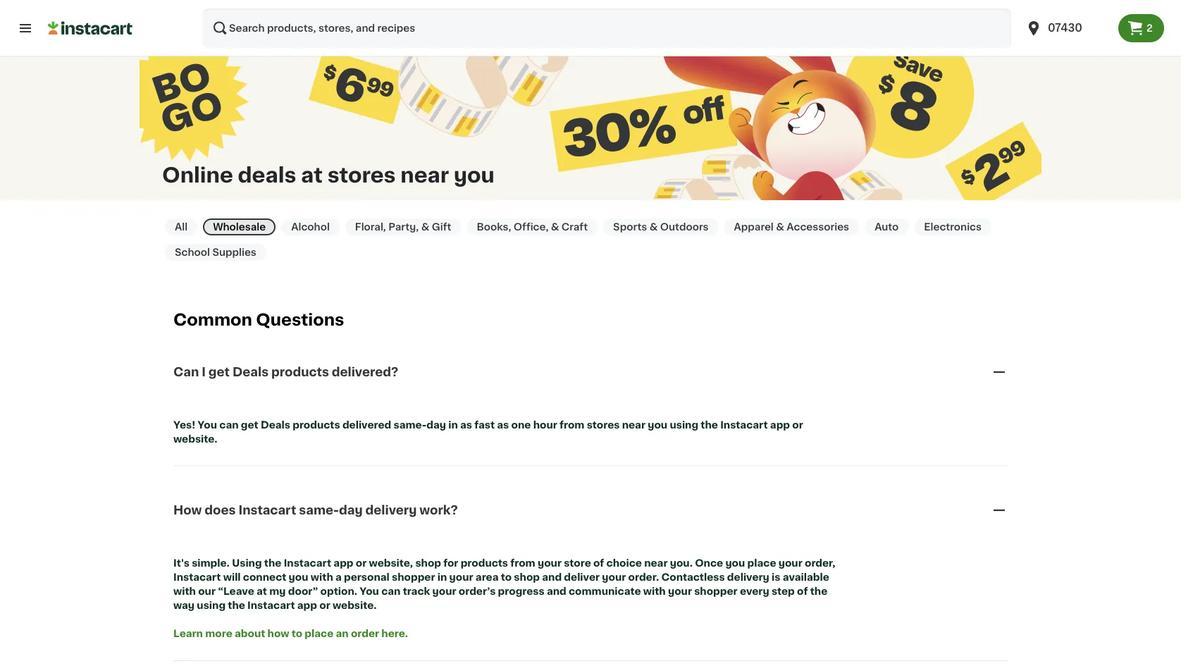 Task type: vqa. For each thing, say whether or not it's contained in the screenshot.
Gift
yes



Task type: describe. For each thing, give the bounding box(es) containing it.
2
[[1148, 23, 1154, 33]]

1 vertical spatial and
[[547, 587, 567, 597]]

how does instacart same-day delivery work?
[[173, 505, 458, 517]]

deals inside can i get deals products delivered? 'dropdown button'
[[233, 366, 269, 378]]

Search field
[[203, 8, 1012, 48]]

way
[[173, 601, 195, 611]]

store
[[564, 559, 592, 568]]

communicate
[[569, 587, 641, 597]]

1 vertical spatial to
[[292, 629, 303, 639]]

you.
[[670, 559, 693, 568]]

area
[[476, 573, 499, 583]]

0 horizontal spatial place
[[305, 629, 334, 639]]

how does instacart same-day delivery work? button
[[173, 485, 1009, 536]]

floral, party, & gift link
[[345, 219, 462, 236]]

sports & outdoors link
[[604, 219, 719, 236]]

school
[[175, 248, 210, 257]]

0 vertical spatial shop
[[416, 559, 441, 568]]

using inside yes! you can get deals products delivered same-day in as fast as one hour from stores near you using the instacart app or website.
[[670, 420, 699, 430]]

stores inside yes! you can get deals products delivered same-day in as fast as one hour from stores near you using the instacart app or website.
[[587, 420, 620, 430]]

can inside it's simple. using the instacart app or website, shop for products from your store of choice near you. once you place your order, instacart will connect you with a personal shopper in your area to shop and deliver your order. contactless delivery is available with our "leave at my door" option. you can track your order's progress and communicate with your shopper every step of the way using the instacart app or website.
[[382, 587, 401, 597]]

order.
[[629, 573, 660, 583]]

how
[[268, 629, 289, 639]]

at inside it's simple. using the instacart app or website, shop for products from your store of choice near you. once you place your order, instacart will connect you with a personal shopper in your area to shop and deliver your order. contactless delivery is available with our "leave at my door" option. you can track your order's progress and communicate with your shopper every step of the way using the instacart app or website.
[[257, 587, 267, 597]]

the inside yes! you can get deals products delivered same-day in as fast as one hour from stores near you using the instacart app or website.
[[701, 420, 719, 430]]

does
[[205, 505, 236, 517]]

order
[[351, 629, 379, 639]]

available
[[783, 573, 830, 583]]

near inside yes! you can get deals products delivered same-day in as fast as one hour from stores near you using the instacart app or website.
[[622, 420, 646, 430]]

apparel & accessories
[[735, 222, 850, 232]]

it's simple. using the instacart app or website, shop for products from your store of choice near you. once you place your order, instacart will connect you with a personal shopper in your area to shop and deliver your order. contactless delivery is available with our "leave at my door" option. you can track your order's progress and communicate with your shopper every step of the way using the instacart app or website.
[[173, 559, 838, 611]]

products inside yes! you can get deals products delivered same-day in as fast as one hour from stores near you using the instacart app or website.
[[293, 420, 340, 430]]

07430 button
[[1018, 8, 1119, 48]]

using inside it's simple. using the instacart app or website, shop for products from your store of choice near you. once you place your order, instacart will connect you with a personal shopper in your area to shop and deliver your order. contactless delivery is available with our "leave at my door" option. you can track your order's progress and communicate with your shopper every step of the way using the instacart app or website.
[[197, 601, 226, 611]]

your up communicate
[[603, 573, 626, 583]]

hour
[[534, 420, 558, 430]]

all link
[[165, 219, 198, 236]]

07430 button
[[1026, 8, 1111, 48]]

work?
[[420, 505, 458, 517]]

same- inside yes! you can get deals products delivered same-day in as fast as one hour from stores near you using the instacart app or website.
[[394, 420, 427, 430]]

here.
[[382, 629, 408, 639]]

using
[[232, 559, 262, 568]]

delivery inside it's simple. using the instacart app or website, shop for products from your store of choice near you. once you place your order, instacart will connect you with a personal shopper in your area to shop and deliver your order. contactless delivery is available with our "leave at my door" option. you can track your order's progress and communicate with your shopper every step of the way using the instacart app or website.
[[728, 573, 770, 583]]

1 horizontal spatial with
[[311, 573, 333, 583]]

place inside it's simple. using the instacart app or website, shop for products from your store of choice near you. once you place your order, instacart will connect you with a personal shopper in your area to shop and deliver your order. contactless delivery is available with our "leave at my door" option. you can track your order's progress and communicate with your shopper every step of the way using the instacart app or website.
[[748, 559, 777, 568]]

order's
[[459, 587, 496, 597]]

one
[[512, 420, 531, 430]]

a
[[336, 573, 342, 583]]

yes! you can get deals products delivered same-day in as fast as one hour from stores near you using the instacart app or website.
[[173, 420, 806, 444]]

craft
[[562, 222, 588, 232]]

once
[[695, 559, 724, 568]]

how
[[173, 505, 202, 517]]

books,
[[477, 222, 512, 232]]

deals
[[238, 165, 296, 185]]

website,
[[369, 559, 413, 568]]

from inside yes! you can get deals products delivered same-day in as fast as one hour from stores near you using the instacart app or website.
[[560, 420, 585, 430]]

learn
[[173, 629, 203, 639]]

2 button
[[1119, 14, 1165, 42]]

accessories
[[787, 222, 850, 232]]

gift
[[432, 222, 452, 232]]

app inside yes! you can get deals products delivered same-day in as fast as one hour from stores near you using the instacart app or website.
[[771, 420, 791, 430]]

track
[[403, 587, 430, 597]]

delivered
[[343, 420, 392, 430]]

common
[[173, 312, 252, 328]]

0 horizontal spatial of
[[594, 559, 605, 568]]

learn more about how to place an order here. link
[[173, 629, 408, 639]]

get inside yes! you can get deals products delivered same-day in as fast as one hour from stores near you using the instacart app or website.
[[241, 420, 259, 430]]

auto link
[[865, 219, 909, 236]]

& inside floral, party, & gift 'link'
[[422, 222, 430, 232]]

step
[[772, 587, 795, 597]]

1 horizontal spatial at
[[301, 165, 323, 185]]

2 as from the left
[[497, 420, 509, 430]]

07430
[[1049, 23, 1083, 33]]

option.
[[321, 587, 358, 597]]

books, office, & craft
[[477, 222, 588, 232]]

supplies
[[213, 248, 257, 257]]

apparel & accessories link
[[725, 219, 860, 236]]

our
[[198, 587, 216, 597]]

door"
[[288, 587, 318, 597]]

it's
[[173, 559, 190, 568]]

connect
[[243, 573, 287, 583]]

order,
[[805, 559, 836, 568]]

about
[[235, 629, 265, 639]]

can
[[173, 366, 199, 378]]

outdoors
[[661, 222, 709, 232]]

day inside dropdown button
[[339, 505, 363, 517]]

0 vertical spatial near
[[401, 165, 449, 185]]

can i get deals products delivered? button
[[173, 347, 1009, 398]]

floral,
[[355, 222, 386, 232]]

2 vertical spatial app
[[297, 601, 317, 611]]

learn more about how to place an order here.
[[173, 629, 408, 639]]



Task type: locate. For each thing, give the bounding box(es) containing it.
1 vertical spatial products
[[293, 420, 340, 430]]

you inside it's simple. using the instacart app or website, shop for products from your store of choice near you. once you place your order, instacart will connect you with a personal shopper in your area to shop and deliver your order. contactless delivery is available with our "leave at my door" option. you can track your order's progress and communicate with your shopper every step of the way using the instacart app or website.
[[360, 587, 379, 597]]

4 & from the left
[[777, 222, 785, 232]]

school supplies
[[175, 248, 257, 257]]

0 vertical spatial place
[[748, 559, 777, 568]]

1 horizontal spatial of
[[798, 587, 809, 597]]

0 vertical spatial shopper
[[392, 573, 436, 583]]

with left a at the left bottom of page
[[311, 573, 333, 583]]

day inside yes! you can get deals products delivered same-day in as fast as one hour from stores near you using the instacart app or website.
[[427, 420, 446, 430]]

0 horizontal spatial as
[[461, 420, 472, 430]]

2 horizontal spatial or
[[793, 420, 804, 430]]

0 horizontal spatial at
[[257, 587, 267, 597]]

0 vertical spatial day
[[427, 420, 446, 430]]

fast
[[475, 420, 495, 430]]

day left fast
[[427, 420, 446, 430]]

0 vertical spatial website.
[[173, 434, 218, 444]]

1 horizontal spatial using
[[670, 420, 699, 430]]

at right 'deals'
[[301, 165, 323, 185]]

3 & from the left
[[650, 222, 658, 232]]

near
[[401, 165, 449, 185], [622, 420, 646, 430], [645, 559, 668, 568]]

0 vertical spatial stores
[[328, 165, 396, 185]]

and down deliver
[[547, 587, 567, 597]]

same-
[[394, 420, 427, 430], [299, 505, 339, 517]]

and
[[543, 573, 562, 583], [547, 587, 567, 597]]

your down for
[[450, 573, 474, 583]]

1 horizontal spatial stores
[[587, 420, 620, 430]]

online deals at stores near you main content
[[0, 0, 1182, 666]]

as left one
[[497, 420, 509, 430]]

in inside yes! you can get deals products delivered same-day in as fast as one hour from stores near you using the instacart app or website.
[[449, 420, 458, 430]]

to
[[501, 573, 512, 583], [292, 629, 303, 639]]

of
[[594, 559, 605, 568], [798, 587, 809, 597]]

sports
[[614, 222, 648, 232]]

common questions
[[173, 312, 345, 328]]

books, office, & craft link
[[467, 219, 598, 236]]

0 vertical spatial from
[[560, 420, 585, 430]]

1 horizontal spatial place
[[748, 559, 777, 568]]

0 vertical spatial get
[[209, 366, 230, 378]]

1 horizontal spatial website.
[[333, 601, 377, 611]]

website. inside it's simple. using the instacart app or website, shop for products from your store of choice near you. once you place your order, instacart will connect you with a personal shopper in your area to shop and deliver your order. contactless delivery is available with our "leave at my door" option. you can track your order's progress and communicate with your shopper every step of the way using the instacart app or website.
[[333, 601, 377, 611]]

& inside books, office, & craft link
[[551, 222, 560, 232]]

1 horizontal spatial can
[[382, 587, 401, 597]]

products
[[272, 366, 329, 378], [293, 420, 340, 430], [461, 559, 509, 568]]

0 horizontal spatial in
[[438, 573, 447, 583]]

products up the area
[[461, 559, 509, 568]]

1 & from the left
[[422, 222, 430, 232]]

0 vertical spatial to
[[501, 573, 512, 583]]

shop left for
[[416, 559, 441, 568]]

in down for
[[438, 573, 447, 583]]

1 vertical spatial deals
[[261, 420, 291, 430]]

your left store
[[538, 559, 562, 568]]

online
[[162, 165, 233, 185]]

your
[[538, 559, 562, 568], [779, 559, 803, 568], [450, 573, 474, 583], [603, 573, 626, 583], [433, 587, 457, 597], [669, 587, 693, 597]]

0 vertical spatial delivery
[[366, 505, 417, 517]]

0 horizontal spatial shopper
[[392, 573, 436, 583]]

0 vertical spatial can
[[220, 420, 239, 430]]

2 horizontal spatial with
[[644, 587, 666, 597]]

deals right i
[[233, 366, 269, 378]]

stores
[[328, 165, 396, 185], [587, 420, 620, 430]]

deals down can i get deals products delivered?
[[261, 420, 291, 430]]

at down 'connect'
[[257, 587, 267, 597]]

same- up a at the left bottom of page
[[299, 505, 339, 517]]

1 vertical spatial same-
[[299, 505, 339, 517]]

to right the area
[[501, 573, 512, 583]]

alcohol
[[291, 222, 330, 232]]

you
[[198, 420, 217, 430], [360, 587, 379, 597]]

progress
[[498, 587, 545, 597]]

2 vertical spatial products
[[461, 559, 509, 568]]

wholesale
[[213, 222, 266, 232]]

0 horizontal spatial with
[[173, 587, 196, 597]]

in inside it's simple. using the instacart app or website, shop for products from your store of choice near you. once you place your order, instacart will connect you with a personal shopper in your area to shop and deliver your order. contactless delivery is available with our "leave at my door" option. you can track your order's progress and communicate with your shopper every step of the way using the instacart app or website.
[[438, 573, 447, 583]]

0 vertical spatial in
[[449, 420, 458, 430]]

place up is
[[748, 559, 777, 568]]

you inside yes! you can get deals products delivered same-day in as fast as one hour from stores near you using the instacart app or website.
[[198, 420, 217, 430]]

0 horizontal spatial get
[[209, 366, 230, 378]]

in left fast
[[449, 420, 458, 430]]

1 vertical spatial near
[[622, 420, 646, 430]]

online deals at stores near you
[[162, 165, 495, 185]]

products left delivered
[[293, 420, 340, 430]]

0 vertical spatial of
[[594, 559, 605, 568]]

from up progress
[[511, 559, 536, 568]]

near down can i get deals products delivered? 'dropdown button'
[[622, 420, 646, 430]]

my
[[270, 587, 286, 597]]

1 horizontal spatial delivery
[[728, 573, 770, 583]]

0 horizontal spatial or
[[320, 601, 331, 611]]

1 horizontal spatial day
[[427, 420, 446, 430]]

day
[[427, 420, 446, 430], [339, 505, 363, 517]]

1 vertical spatial website.
[[333, 601, 377, 611]]

school supplies link
[[165, 244, 267, 261]]

or inside yes! you can get deals products delivered same-day in as fast as one hour from stores near you using the instacart app or website.
[[793, 420, 804, 430]]

0 vertical spatial using
[[670, 420, 699, 430]]

yes!
[[173, 420, 195, 430]]

as
[[461, 420, 472, 430], [497, 420, 509, 430]]

website. down yes!
[[173, 434, 218, 444]]

1 vertical spatial get
[[241, 420, 259, 430]]

shopper
[[392, 573, 436, 583], [695, 587, 738, 597]]

1 horizontal spatial as
[[497, 420, 509, 430]]

0 horizontal spatial shop
[[416, 559, 441, 568]]

1 horizontal spatial or
[[356, 559, 367, 568]]

delivered?
[[332, 366, 399, 378]]

None search field
[[203, 8, 1012, 48]]

floral, party, & gift
[[355, 222, 452, 232]]

can i get deals products delivered?
[[173, 366, 399, 378]]

to inside it's simple. using the instacart app or website, shop for products from your store of choice near you. once you place your order, instacart will connect you with a personal shopper in your area to shop and deliver your order. contactless delivery is available with our "leave at my door" option. you can track your order's progress and communicate with your shopper every step of the way using the instacart app or website.
[[501, 573, 512, 583]]

2 horizontal spatial app
[[771, 420, 791, 430]]

more
[[205, 629, 233, 639]]

0 vertical spatial you
[[198, 420, 217, 430]]

from
[[560, 420, 585, 430], [511, 559, 536, 568]]

contactless
[[662, 573, 725, 583]]

1 vertical spatial day
[[339, 505, 363, 517]]

day up a at the left bottom of page
[[339, 505, 363, 517]]

1 vertical spatial shopper
[[695, 587, 738, 597]]

can right yes!
[[220, 420, 239, 430]]

1 vertical spatial using
[[197, 601, 226, 611]]

sports & outdoors
[[614, 222, 709, 232]]

instacart
[[721, 420, 768, 430], [239, 505, 296, 517], [284, 559, 332, 568], [173, 573, 221, 583], [248, 601, 295, 611]]

office,
[[514, 222, 549, 232]]

delivery left work?
[[366, 505, 417, 517]]

& inside apparel & accessories link
[[777, 222, 785, 232]]

1 vertical spatial you
[[360, 587, 379, 597]]

get down can i get deals products delivered?
[[241, 420, 259, 430]]

stores down can i get deals products delivered? 'dropdown button'
[[587, 420, 620, 430]]

0 horizontal spatial stores
[[328, 165, 396, 185]]

is
[[772, 573, 781, 583]]

1 horizontal spatial app
[[334, 559, 354, 568]]

1 vertical spatial place
[[305, 629, 334, 639]]

i
[[202, 366, 206, 378]]

1 as from the left
[[461, 420, 472, 430]]

same- right delivered
[[394, 420, 427, 430]]

can
[[220, 420, 239, 430], [382, 587, 401, 597]]

your right track
[[433, 587, 457, 597]]

1 horizontal spatial from
[[560, 420, 585, 430]]

your down contactless
[[669, 587, 693, 597]]

you
[[454, 165, 495, 185], [648, 420, 668, 430], [726, 559, 746, 568], [289, 573, 309, 583]]

place left an
[[305, 629, 334, 639]]

website. down option. on the left bottom of the page
[[333, 601, 377, 611]]

1 vertical spatial in
[[438, 573, 447, 583]]

& right sports
[[650, 222, 658, 232]]

1 vertical spatial at
[[257, 587, 267, 597]]

place
[[748, 559, 777, 568], [305, 629, 334, 639]]

1 horizontal spatial to
[[501, 573, 512, 583]]

near up 'gift'
[[401, 165, 449, 185]]

1 horizontal spatial shop
[[514, 573, 540, 583]]

apparel
[[735, 222, 774, 232]]

auto
[[875, 222, 899, 232]]

deals inside yes! you can get deals products delivered same-day in as fast as one hour from stores near you using the instacart app or website.
[[261, 420, 291, 430]]

delivery inside how does instacart same-day delivery work? dropdown button
[[366, 505, 417, 517]]

products down questions
[[272, 366, 329, 378]]

&
[[422, 222, 430, 232], [551, 222, 560, 232], [650, 222, 658, 232], [777, 222, 785, 232]]

0 horizontal spatial can
[[220, 420, 239, 430]]

2 vertical spatial or
[[320, 601, 331, 611]]

shopper down contactless
[[695, 587, 738, 597]]

instacart logo image
[[48, 20, 133, 37]]

same- inside how does instacart same-day delivery work? dropdown button
[[299, 505, 339, 517]]

from right hour
[[560, 420, 585, 430]]

1 vertical spatial delivery
[[728, 573, 770, 583]]

of down available
[[798, 587, 809, 597]]

with
[[311, 573, 333, 583], [173, 587, 196, 597], [644, 587, 666, 597]]

with down order.
[[644, 587, 666, 597]]

alcohol link
[[282, 219, 340, 236]]

shopper up track
[[392, 573, 436, 583]]

will
[[223, 573, 241, 583]]

0 vertical spatial same-
[[394, 420, 427, 430]]

party,
[[389, 222, 419, 232]]

"leave
[[218, 587, 254, 597]]

2 & from the left
[[551, 222, 560, 232]]

an
[[336, 629, 349, 639]]

wholesale link
[[203, 219, 276, 236]]

2 vertical spatial near
[[645, 559, 668, 568]]

get inside 'dropdown button'
[[209, 366, 230, 378]]

0 vertical spatial and
[[543, 573, 562, 583]]

to right how
[[292, 629, 303, 639]]

in
[[449, 420, 458, 430], [438, 573, 447, 583]]

products inside 'dropdown button'
[[272, 366, 329, 378]]

you right yes!
[[198, 420, 217, 430]]

you down 'personal'
[[360, 587, 379, 597]]

0 horizontal spatial to
[[292, 629, 303, 639]]

can left track
[[382, 587, 401, 597]]

1 vertical spatial can
[[382, 587, 401, 597]]

0 horizontal spatial you
[[198, 420, 217, 430]]

1 vertical spatial from
[[511, 559, 536, 568]]

0 vertical spatial app
[[771, 420, 791, 430]]

1 vertical spatial shop
[[514, 573, 540, 583]]

all
[[175, 222, 188, 232]]

every
[[740, 587, 770, 597]]

simple.
[[192, 559, 230, 568]]

using
[[670, 420, 699, 430], [197, 601, 226, 611]]

0 horizontal spatial app
[[297, 601, 317, 611]]

0 horizontal spatial website.
[[173, 434, 218, 444]]

0 vertical spatial at
[[301, 165, 323, 185]]

0 horizontal spatial same-
[[299, 505, 339, 517]]

as left fast
[[461, 420, 472, 430]]

products inside it's simple. using the instacart app or website, shop for products from your store of choice near you. once you place your order, instacart will connect you with a personal shopper in your area to shop and deliver your order. contactless delivery is available with our "leave at my door" option. you can track your order's progress and communicate with your shopper every step of the way using the instacart app or website.
[[461, 559, 509, 568]]

1 horizontal spatial in
[[449, 420, 458, 430]]

shop
[[416, 559, 441, 568], [514, 573, 540, 583]]

you inside yes! you can get deals products delivered same-day in as fast as one hour from stores near you using the instacart app or website.
[[648, 420, 668, 430]]

near up order.
[[645, 559, 668, 568]]

website. inside yes! you can get deals products delivered same-day in as fast as one hour from stores near you using the instacart app or website.
[[173, 434, 218, 444]]

or
[[793, 420, 804, 430], [356, 559, 367, 568], [320, 601, 331, 611]]

the
[[701, 420, 719, 430], [264, 559, 282, 568], [811, 587, 828, 597], [228, 601, 245, 611]]

0 vertical spatial or
[[793, 420, 804, 430]]

delivery up every
[[728, 573, 770, 583]]

shop up progress
[[514, 573, 540, 583]]

0 vertical spatial deals
[[233, 366, 269, 378]]

1 vertical spatial of
[[798, 587, 809, 597]]

choice
[[607, 559, 642, 568]]

1 vertical spatial stores
[[587, 420, 620, 430]]

get right i
[[209, 366, 230, 378]]

electronics
[[925, 222, 982, 232]]

can inside yes! you can get deals products delivered same-day in as fast as one hour from stores near you using the instacart app or website.
[[220, 420, 239, 430]]

at
[[301, 165, 323, 185], [257, 587, 267, 597]]

from inside it's simple. using the instacart app or website, shop for products from your store of choice near you. once you place your order, instacart will connect you with a personal shopper in your area to shop and deliver your order. contactless delivery is available with our "leave at my door" option. you can track your order's progress and communicate with your shopper every step of the way using the instacart app or website.
[[511, 559, 536, 568]]

near inside it's simple. using the instacart app or website, shop for products from your store of choice near you. once you place your order, instacart will connect you with a personal shopper in your area to shop and deliver your order. contactless delivery is available with our "leave at my door" option. you can track your order's progress and communicate with your shopper every step of the way using the instacart app or website.
[[645, 559, 668, 568]]

0 horizontal spatial delivery
[[366, 505, 417, 517]]

your up is
[[779, 559, 803, 568]]

0 horizontal spatial from
[[511, 559, 536, 568]]

1 horizontal spatial get
[[241, 420, 259, 430]]

personal
[[344, 573, 390, 583]]

for
[[444, 559, 459, 568]]

of right store
[[594, 559, 605, 568]]

0 vertical spatial products
[[272, 366, 329, 378]]

website.
[[173, 434, 218, 444], [333, 601, 377, 611]]

& inside sports & outdoors link
[[650, 222, 658, 232]]

0 horizontal spatial using
[[197, 601, 226, 611]]

instacart inside yes! you can get deals products delivered same-day in as fast as one hour from stores near you using the instacart app or website.
[[721, 420, 768, 430]]

1 vertical spatial app
[[334, 559, 354, 568]]

& left the craft
[[551, 222, 560, 232]]

electronics link
[[915, 219, 992, 236]]

deliver
[[564, 573, 600, 583]]

& right apparel
[[777, 222, 785, 232]]

with up way
[[173, 587, 196, 597]]

& left 'gift'
[[422, 222, 430, 232]]

1 horizontal spatial you
[[360, 587, 379, 597]]

1 horizontal spatial same-
[[394, 420, 427, 430]]

1 vertical spatial or
[[356, 559, 367, 568]]

0 horizontal spatial day
[[339, 505, 363, 517]]

instacart inside dropdown button
[[239, 505, 296, 517]]

stores up floral,
[[328, 165, 396, 185]]

1 horizontal spatial shopper
[[695, 587, 738, 597]]

and left deliver
[[543, 573, 562, 583]]



